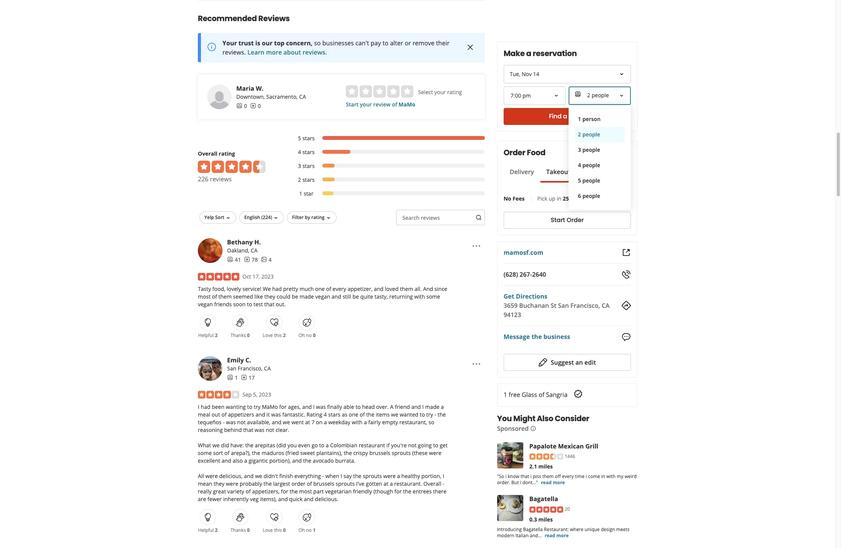 Task type: locate. For each thing, give the bounding box(es) containing it.
ca inside get directions 3659 buchanan st san francisco, ca 94123
[[602, 301, 610, 310]]

17,
[[253, 273, 260, 280]]

quite
[[360, 293, 373, 300]]

0 horizontal spatial with
[[352, 419, 363, 426]]

1 horizontal spatial try
[[427, 411, 433, 418]]

directions
[[516, 292, 548, 301]]

1 horizontal spatial 3
[[578, 146, 581, 153]]

in
[[557, 195, 562, 202], [602, 473, 606, 480]]

your for select
[[435, 88, 446, 96]]

english (224)
[[244, 214, 272, 221]]

0 horizontal spatial order
[[504, 147, 526, 158]]

more for papalote mexican grill
[[553, 479, 565, 486]]

sprouts down you're
[[392, 449, 411, 457]]

1 thanks from the top
[[231, 332, 246, 339]]

reviews element for h.
[[244, 256, 258, 264]]

1 horizontal spatial so
[[429, 419, 435, 426]]

what
[[198, 442, 211, 449]]

1 vertical spatial rating
[[219, 150, 235, 157]]

16 chevron down v2 image for english (224)
[[273, 215, 279, 221]]

1 helpful from the top
[[198, 332, 214, 339]]

not down appetizers
[[237, 419, 246, 426]]

filter reviews by 3 stars rating element
[[290, 162, 485, 170]]

them
[[400, 285, 413, 292], [219, 293, 232, 300], [543, 473, 554, 480]]

0 horizontal spatial san
[[227, 365, 236, 372]]

0 horizontal spatial mamo
[[262, 403, 278, 410]]

2 thanks 0 from the top
[[231, 527, 250, 533]]

and up wanted
[[412, 403, 421, 410]]

thanks for emily
[[231, 527, 246, 533]]

helpful 2 down are
[[198, 527, 218, 533]]

rating right the by
[[311, 214, 325, 221]]

and up rating
[[302, 403, 312, 410]]

1 horizontal spatial 5
[[578, 177, 581, 184]]

stars down finally
[[328, 411, 341, 418]]

brussels
[[370, 449, 391, 457], [314, 480, 334, 487]]

  text field
[[397, 210, 485, 225]]

1 horizontal spatial most
[[299, 488, 312, 495]]

2 vertical spatial more
[[557, 532, 569, 539]]

bagatella up 0.3 miles
[[530, 495, 558, 503]]

5 star rating image for miles
[[530, 507, 563, 513]]

we inside all were delicious, and we didn't finish everything - when i say the sprouts were a healthy portion, i mean they were probably the largest order of brussels sprouts i've gotten at a restaurant. overall - really great variety of appetizers, for the most part vegetarian friendly (though for the entrees there are fewer inherently veg items), and quick and delicious.
[[255, 472, 262, 480]]

more left time
[[553, 479, 565, 486]]

no for h.
[[306, 332, 312, 339]]

that inside i had been wanting to try mamo for ages, and i was finally able to head over. a friend and i made a meal out of appetizers and it was fantastic. rating 4 stars as one of the items we wanted to try - the tequeños - was not available, and we went at 7 on a weekday with a fairly empty restaurant, so reasoning behind that was not clear.
[[243, 426, 253, 434]]

4.5 star rating image
[[198, 161, 266, 173]]

1 horizontal spatial not
[[266, 426, 274, 434]]

16 friends v2 image left '41'
[[227, 257, 233, 263]]

226 reviews
[[198, 175, 232, 183]]

most inside all were delicious, and we didn't finish everything - when i say the sprouts were a healthy portion, i mean they were probably the largest order of brussels sprouts i've gotten at a restaurant. overall - really great variety of appetizers, for the most part vegetarian friendly (though for the entrees there are fewer inherently veg items), and quick and delicious.
[[299, 488, 312, 495]]

of down did
[[225, 449, 230, 457]]

that
[[264, 301, 275, 308], [243, 426, 253, 434], [521, 473, 530, 480]]

0 vertical spatial some
[[427, 293, 440, 300]]

friends element down oakland,
[[227, 256, 241, 264]]

3 people from the top
[[583, 161, 601, 169]]

not inside what we did have: the arepitas (did you even go to a colombian restaurant if you're not going to get some sort of arepa?), the maduros (fried sweet plantains), the crispy brussels sprouts (these were excellent and also a gigantic portion), and the avocado burrata.
[[408, 442, 417, 449]]

st
[[551, 301, 557, 310]]

one right as
[[349, 411, 359, 418]]

for
[[279, 403, 287, 410], [281, 488, 288, 495], [395, 488, 402, 495]]

burrata.
[[335, 457, 356, 464]]

- right wanted
[[435, 411, 437, 418]]

most inside "tasty food, lovely service! we had pretty much one of every appetizer, and loved them all. and since most of them seemed like they could be made vegan and still be quite tasty, returning with some vegan friends soon to test that out."
[[198, 293, 211, 300]]

0 vertical spatial not
[[237, 419, 246, 426]]

love for h.
[[263, 332, 273, 339]]

helpful 2 for bethany h.
[[198, 332, 218, 339]]

1 oh from the top
[[299, 332, 305, 339]]

so right restaurant, on the bottom of page
[[429, 419, 435, 426]]

1 love from the top
[[263, 332, 273, 339]]

0 vertical spatial read
[[541, 479, 552, 486]]

4 inside "element"
[[298, 148, 301, 156]]

2023 for c.
[[259, 391, 271, 398]]

0 vertical spatial helpful 2
[[198, 332, 218, 339]]

1 vertical spatial bagatella
[[523, 526, 543, 533]]

rating right select
[[447, 88, 462, 96]]

start inside the recommended reviews element
[[346, 101, 359, 108]]

dont…"
[[523, 479, 538, 486]]

0 vertical spatial thanks 0
[[231, 332, 250, 339]]

read right and…
[[545, 532, 556, 539]]

1 vertical spatial in
[[602, 473, 606, 480]]

had inside i had been wanting to try mamo for ages, and i was finally able to head over. a friend and i made a meal out of appetizers and it was fantastic. rating 4 stars as one of the items we wanted to try - the tequeños - was not available, and we went at 7 on a weekday with a fairly empty restaurant, so reasoning behind that was not clear.
[[201, 403, 210, 410]]

None radio
[[360, 85, 372, 98], [374, 85, 386, 98], [360, 85, 372, 98], [374, 85, 386, 98]]

0 vertical spatial rating
[[447, 88, 462, 96]]

people for 3 people
[[583, 146, 601, 153]]

helpful down are
[[198, 527, 214, 533]]

tab list containing delivery
[[504, 167, 577, 183]]

oh no 1
[[299, 527, 316, 533]]

2 horizontal spatial them
[[543, 473, 554, 480]]

bagatella
[[530, 495, 558, 503], [523, 526, 543, 533]]

come
[[588, 473, 600, 480]]

so right concern,
[[314, 39, 321, 47]]

tasty,
[[375, 293, 388, 300]]

2 vertical spatial them
[[543, 473, 554, 480]]

friends element containing 1
[[227, 374, 238, 382]]

helpful 2 for emily c.
[[198, 527, 218, 533]]

delicious,
[[219, 472, 243, 480]]

people up 5 people
[[583, 161, 601, 169]]

1 vertical spatial with
[[352, 419, 363, 426]]

6 people
[[578, 192, 601, 199]]

0 vertical spatial no
[[306, 332, 312, 339]]

(1 reaction) element
[[313, 527, 316, 533]]

0 vertical spatial every
[[333, 285, 346, 292]]

2 love from the top
[[263, 527, 273, 533]]

5 people from the top
[[583, 192, 601, 199]]

1 vertical spatial at
[[384, 480, 389, 487]]

1 star
[[299, 190, 314, 197]]

0 vertical spatial francisco,
[[571, 301, 600, 310]]

0 vertical spatial 16 friends v2 image
[[236, 103, 243, 109]]

3 for 3 people
[[578, 146, 581, 153]]

one right much
[[315, 285, 325, 292]]

with
[[414, 293, 425, 300], [352, 419, 363, 426], [607, 473, 616, 480]]

to
[[383, 39, 389, 47], [247, 301, 252, 308], [247, 403, 252, 410], [356, 403, 361, 410], [420, 411, 425, 418], [319, 442, 325, 449], [433, 442, 439, 449]]

0 vertical spatial with
[[414, 293, 425, 300]]

so inside i had been wanting to try mamo for ages, and i was finally able to head over. a friend and i made a meal out of appetizers and it was fantastic. rating 4 stars as one of the items we wanted to try - the tequeños - was not available, and we went at 7 on a weekday with a fairly empty restaurant, so reasoning behind that was not clear.
[[429, 419, 435, 426]]

start left "review"
[[346, 101, 359, 108]]

24 message v2 image
[[622, 332, 631, 342]]

reviews element for c.
[[241, 374, 255, 382]]

1 people from the top
[[583, 131, 601, 138]]

you're
[[391, 442, 407, 449]]

friends element containing 0
[[236, 102, 247, 110]]

bagatella down "0.3"
[[523, 526, 543, 533]]

trust
[[239, 39, 254, 47]]

no left '(1 reaction)' "element"
[[306, 527, 312, 533]]

5 for 5 stars
[[298, 134, 301, 142]]

in right up
[[557, 195, 562, 202]]

5 star rating image
[[198, 273, 240, 281], [530, 507, 563, 513]]

2 no from the top
[[306, 527, 312, 533]]

no for c.
[[306, 527, 312, 533]]

items
[[376, 411, 390, 418]]

photo of emily c. image
[[198, 356, 223, 381]]

2 helpful 2 from the top
[[198, 527, 218, 533]]

1 vertical spatial so
[[429, 419, 435, 426]]

seemed
[[233, 293, 253, 300]]

vegetarian
[[325, 488, 352, 495]]

oh for emily c.
[[299, 527, 305, 533]]

francisco, right st
[[571, 301, 600, 310]]

bethany h. oakland, ca
[[227, 238, 261, 254]]

friends element for maria w.
[[236, 102, 247, 110]]

in right the come
[[602, 473, 606, 480]]

probably
[[240, 480, 262, 487]]

was right 'it'
[[271, 411, 281, 418]]

1 vertical spatial 2023
[[259, 391, 271, 398]]

the up quick
[[290, 488, 298, 495]]

make
[[504, 48, 525, 59]]

0 vertical spatial mamo
[[399, 101, 416, 108]]

1 vertical spatial miles
[[539, 516, 553, 523]]

1 reviews. from the left
[[223, 48, 246, 56]]

was down available,
[[255, 426, 265, 434]]

piss
[[533, 473, 542, 480]]

is
[[256, 39, 260, 47]]

2 be from the left
[[353, 293, 359, 300]]

1 horizontal spatial your
[[435, 88, 446, 96]]

1 horizontal spatial mamo
[[399, 101, 416, 108]]

reviews element
[[250, 102, 261, 110], [244, 256, 258, 264], [241, 374, 255, 382]]

this left "oh no 0"
[[274, 332, 282, 339]]

fantastic.
[[282, 411, 305, 418]]

1 vertical spatial overall
[[424, 480, 442, 487]]

1 horizontal spatial 16 chevron down v2 image
[[326, 215, 332, 221]]

friends element for emily c.
[[227, 374, 238, 382]]

people inside button
[[583, 131, 601, 138]]

made up restaurant, on the bottom of page
[[425, 403, 440, 410]]

16 friends v2 image
[[236, 103, 243, 109], [227, 257, 233, 263]]

(0 reactions) element
[[247, 332, 250, 339], [313, 332, 316, 339], [247, 527, 250, 533], [283, 527, 286, 533]]

friends element
[[236, 102, 247, 110], [227, 256, 241, 264], [227, 374, 238, 382]]

thanks up emily c. 'link' at bottom left
[[231, 332, 246, 339]]

16 review v2 image for bethany
[[244, 257, 250, 263]]

available,
[[247, 419, 271, 426]]

san inside get directions 3659 buchanan st san francisco, ca 94123
[[558, 301, 569, 310]]

rating inside popup button
[[311, 214, 325, 221]]

search
[[403, 214, 420, 221]]

2 thanks from the top
[[231, 527, 246, 533]]

like
[[255, 293, 263, 300]]

so
[[314, 39, 321, 47], [429, 419, 435, 426]]

had up could
[[272, 285, 282, 292]]

person
[[583, 115, 601, 123]]

4 for 4 stars
[[298, 148, 301, 156]]

0 horizontal spatial 3
[[298, 162, 301, 169]]

we inside what we did have: the arepitas (did you even go to a colombian restaurant if you're not going to get some sort of arepa?), the maduros (fried sweet plantains), the crispy brussels sprouts (these were excellent and also a gigantic portion), and the avocado burrata.
[[213, 442, 220, 449]]

sponsored
[[497, 424, 529, 433]]

no
[[306, 332, 312, 339], [306, 527, 312, 533]]

17
[[249, 374, 255, 381]]

arepitas
[[255, 442, 275, 449]]

1 for 1 star
[[299, 190, 302, 197]]

2 miles from the top
[[539, 516, 553, 523]]

select your rating
[[418, 88, 462, 96]]

brussels up 'part'
[[314, 480, 334, 487]]

0 vertical spatial try
[[254, 403, 261, 410]]

0 horizontal spatial most
[[198, 293, 211, 300]]

sangria
[[546, 390, 568, 399]]

one inside i had been wanting to try mamo for ages, and i was finally able to head over. a friend and i made a meal out of appetizers and it was fantastic. rating 4 stars as one of the items we wanted to try - the tequeños - was not available, and we went at 7 on a weekday with a fairly empty restaurant, so reasoning behind that was not clear.
[[349, 411, 359, 418]]

table
[[569, 112, 586, 121]]

order inside button
[[567, 216, 584, 225]]

that right know on the right bottom of page
[[521, 473, 530, 480]]

1 vertical spatial your
[[360, 101, 372, 108]]

introducing
[[497, 526, 522, 533]]

0 vertical spatial your
[[435, 88, 446, 96]]

helpful 2
[[198, 332, 218, 339], [198, 527, 218, 533]]

overall down portion,
[[424, 480, 442, 487]]

had up meal
[[201, 403, 210, 410]]

1 right 16 friends v2 image
[[235, 374, 238, 381]]

that right test
[[264, 301, 275, 308]]

ca left 24 directions v2 "icon"
[[602, 301, 610, 310]]

love this 0
[[263, 527, 286, 533]]

rating element
[[346, 85, 414, 98]]

1 horizontal spatial 16 friends v2 image
[[236, 103, 243, 109]]

None radio
[[346, 85, 358, 98], [388, 85, 400, 98], [401, 85, 414, 98], [346, 85, 358, 98], [388, 85, 400, 98], [401, 85, 414, 98]]

2 people from the top
[[583, 146, 601, 153]]

2 helpful from the top
[[198, 527, 214, 533]]

16 chevron down v2 image
[[273, 215, 279, 221], [326, 215, 332, 221]]

2 vertical spatial sprouts
[[336, 480, 355, 487]]

appetizers
[[228, 411, 254, 418]]

friends
[[214, 301, 232, 308]]

ca inside bethany h. oakland, ca
[[251, 247, 258, 254]]

the down restaurant.
[[403, 488, 412, 495]]

1 vertical spatial 3
[[298, 162, 301, 169]]

were down get
[[429, 449, 442, 457]]

1 this from the top
[[274, 332, 282, 339]]

to up restaurant, on the bottom of page
[[420, 411, 425, 418]]

0 vertical spatial brussels
[[370, 449, 391, 457]]

1 horizontal spatial made
[[425, 403, 440, 410]]

3659
[[504, 301, 518, 310]]

read for bagatella
[[545, 532, 556, 539]]

4 people
[[578, 161, 601, 169]]

1 vertical spatial 5
[[578, 177, 581, 184]]

filter by rating button
[[287, 211, 337, 224]]

reviews element containing 17
[[241, 374, 255, 382]]

order
[[504, 147, 526, 158], [567, 216, 584, 225]]

3 inside the recommended reviews element
[[298, 162, 301, 169]]

and
[[374, 285, 384, 292], [332, 293, 341, 300], [302, 403, 312, 410], [412, 403, 421, 410], [256, 411, 265, 418], [272, 419, 282, 426], [222, 457, 231, 464], [292, 457, 302, 464], [244, 472, 254, 480], [278, 495, 288, 503], [304, 495, 314, 503]]

0 horizontal spatial them
[[219, 293, 232, 300]]

thanks 0 down inherently
[[231, 527, 250, 533]]

0 horizontal spatial your
[[360, 101, 372, 108]]

stars down 4 stars
[[303, 162, 315, 169]]

reviews for search reviews
[[421, 214, 440, 221]]

with left fairly
[[352, 419, 363, 426]]

pick
[[538, 195, 548, 202]]

1 helpful 2 from the top
[[198, 332, 218, 339]]

mamo inside i had been wanting to try mamo for ages, and i was finally able to head over. a friend and i made a meal out of appetizers and it was fantastic. rating 4 stars as one of the items we wanted to try - the tequeños - was not available, and we went at 7 on a weekday with a fairly empty restaurant, so reasoning behind that was not clear.
[[262, 403, 278, 410]]

were
[[429, 449, 442, 457], [206, 472, 218, 480], [383, 472, 396, 480], [226, 480, 238, 487]]

miles for papalote mexican grill
[[539, 463, 553, 470]]

this for c.
[[274, 527, 282, 533]]

1 miles from the top
[[539, 463, 553, 470]]

filter reviews by 4 stars rating element
[[290, 148, 485, 156]]

great
[[213, 488, 226, 495]]

4 inside button
[[578, 161, 581, 169]]

more down top
[[266, 48, 282, 56]]

1 horizontal spatial some
[[427, 293, 440, 300]]

0 vertical spatial one
[[315, 285, 325, 292]]

people for 6 people
[[583, 192, 601, 199]]

1 horizontal spatial one
[[349, 411, 359, 418]]

1 no from the top
[[306, 332, 312, 339]]

went
[[292, 419, 304, 426]]

1 be from the left
[[292, 293, 298, 300]]

your right select
[[435, 88, 446, 96]]

0 vertical spatial read more link
[[541, 479, 565, 486]]

5 star rating image inside the recommended reviews element
[[198, 273, 240, 281]]

1 16 chevron down v2 image from the left
[[273, 215, 279, 221]]

them left off
[[543, 473, 554, 480]]

0 vertical spatial 5
[[298, 134, 301, 142]]

to up appetizers
[[247, 403, 252, 410]]

2 16 chevron down v2 image from the left
[[326, 215, 332, 221]]

friends element left 16 review v2 icon
[[236, 102, 247, 110]]

people up 6 people
[[583, 177, 601, 184]]

16 review v2 image
[[244, 257, 250, 263], [241, 375, 247, 381]]

them up returning
[[400, 285, 413, 292]]

0 horizontal spatial that
[[243, 426, 253, 434]]

1 vertical spatial read more
[[545, 532, 569, 539]]

of right out
[[222, 411, 227, 418]]

16 friends v2 image for bethany
[[227, 257, 233, 263]]

mean
[[198, 480, 212, 487]]

1 inside button
[[578, 115, 581, 123]]

3 up the 2 stars
[[298, 162, 301, 169]]

16 photos v2 image
[[261, 257, 267, 263]]

0 vertical spatial 16 review v2 image
[[244, 257, 250, 263]]

reviews element right '41'
[[244, 256, 258, 264]]

4 people from the top
[[583, 177, 601, 184]]

1 horizontal spatial san
[[558, 301, 569, 310]]

1 horizontal spatial be
[[353, 293, 359, 300]]

read for papalote mexican grill
[[541, 479, 552, 486]]

0 vertical spatial that
[[264, 301, 275, 308]]

4 inside "photos" element
[[269, 256, 272, 263]]

1 horizontal spatial reviews
[[421, 214, 440, 221]]

miles down 3.5 star rating 'image'
[[539, 463, 553, 470]]

0 horizontal spatial made
[[300, 293, 314, 300]]

1 vertical spatial love
[[263, 527, 273, 533]]

of down head
[[360, 411, 365, 418]]

sep
[[243, 391, 252, 398]]

2 vertical spatial not
[[408, 442, 417, 449]]

1 thanks 0 from the top
[[231, 332, 250, 339]]

the down sweet at the left bottom
[[303, 457, 312, 464]]

stars up star
[[303, 176, 315, 183]]

0 vertical spatial friends element
[[236, 102, 247, 110]]

(2 reactions) element
[[215, 332, 218, 339], [283, 332, 286, 339], [215, 527, 218, 533]]

friends element down the emily on the bottom left of page
[[227, 374, 238, 382]]

None field
[[569, 86, 631, 210], [505, 87, 565, 104], [569, 86, 631, 210], [505, 87, 565, 104]]

0.3
[[530, 516, 537, 523]]

thanks for bethany
[[231, 332, 246, 339]]

3 for 3 stars
[[298, 162, 301, 169]]

(these
[[412, 449, 428, 457]]

reviews element containing 78
[[244, 256, 258, 264]]

oh left '(1 reaction)' "element"
[[299, 527, 305, 533]]

people right 6
[[583, 192, 601, 199]]

2 horizontal spatial rating
[[447, 88, 462, 96]]

1 horizontal spatial they
[[265, 293, 275, 300]]

oct 17, 2023
[[243, 273, 274, 280]]

16 chevron down v2 image inside filter by rating popup button
[[326, 215, 332, 221]]

2 horizontal spatial sprouts
[[392, 449, 411, 457]]

stars inside i had been wanting to try mamo for ages, and i was finally able to head over. a friend and i made a meal out of appetizers and it was fantastic. rating 4 stars as one of the items we wanted to try - the tequeños - was not available, and we went at 7 on a weekday with a fairly empty restaurant, so reasoning behind that was not clear.
[[328, 411, 341, 418]]

stars inside filter reviews by 4 stars rating "element"
[[303, 148, 315, 156]]

0 horizontal spatial every
[[333, 285, 346, 292]]

they inside "tasty food, lovely service! we had pretty much one of every appetizer, and loved them all. and since most of them seemed like they could be made vegan and still be quite tasty, returning with some vegan friends soon to test that out."
[[265, 293, 275, 300]]

ca inside emily c. san francisco, ca
[[264, 365, 271, 372]]

every inside "so i know that i piss them off every time i come in with my weird order. but i dont…"
[[562, 473, 574, 480]]

(2 reactions) element for emily c.
[[215, 527, 218, 533]]

2023 for h.
[[262, 273, 274, 280]]

(628) 267-2640
[[504, 270, 546, 279]]

0 vertical spatial at
[[305, 419, 310, 426]]

0 horizontal spatial rating
[[219, 150, 235, 157]]

0 horizontal spatial reviews.
[[223, 48, 246, 56]]

and left 'it'
[[256, 411, 265, 418]]

photo of maria w. image
[[207, 84, 232, 109]]

and down 'part'
[[304, 495, 314, 503]]

16 friends v2 image for maria
[[236, 103, 243, 109]]

this for h.
[[274, 332, 282, 339]]

stars inside filter reviews by 2 stars rating element
[[303, 176, 315, 183]]

24 phone v2 image
[[622, 270, 631, 279]]

tab list
[[504, 167, 577, 183]]

3 inside button
[[578, 146, 581, 153]]

papalote mexican grill link
[[530, 442, 599, 450]]

  text field inside the recommended reviews element
[[397, 210, 485, 225]]

1 horizontal spatial with
[[414, 293, 425, 300]]

food,
[[213, 285, 225, 292]]

oh for bethany h.
[[299, 332, 305, 339]]

5 inside '5 people' button
[[578, 177, 581, 184]]

35
[[571, 195, 577, 202]]

1 horizontal spatial rating
[[311, 214, 325, 221]]

lovely
[[227, 285, 241, 292]]

78
[[252, 256, 258, 263]]

for inside i had been wanting to try mamo for ages, and i was finally able to head over. a friend and i made a meal out of appetizers and it was fantastic. rating 4 stars as one of the items we wanted to try - the tequeños - was not available, and we went at 7 on a weekday with a fairly empty restaurant, so reasoning behind that was not clear.
[[279, 403, 287, 410]]

2 this from the top
[[274, 527, 282, 533]]

read more link left where
[[545, 532, 569, 539]]

0 vertical spatial oh
[[299, 332, 305, 339]]

0 vertical spatial they
[[265, 293, 275, 300]]

1 vertical spatial this
[[274, 527, 282, 533]]

0 horizontal spatial had
[[201, 403, 210, 410]]

you might also consider
[[497, 413, 590, 424]]

of right "review"
[[392, 101, 397, 108]]

free
[[509, 390, 520, 399]]

one inside "tasty food, lovely service! we had pretty much one of every appetizer, and loved them all. and since most of them seemed like they could be made vegan and still be quite tasty, returning with some vegan friends soon to test that out."
[[315, 285, 325, 292]]

0 horizontal spatial vegan
[[198, 301, 213, 308]]

sprouts up gotten
[[363, 472, 382, 480]]

4 right rating
[[324, 411, 327, 418]]

1 vertical spatial every
[[562, 473, 574, 480]]

0 vertical spatial them
[[400, 285, 413, 292]]

thanks
[[231, 332, 246, 339], [231, 527, 246, 533]]

english
[[244, 214, 260, 221]]

your for start
[[360, 101, 372, 108]]

alter
[[390, 39, 403, 47]]

emily c. san francisco, ca
[[227, 356, 271, 372]]

business
[[544, 333, 570, 341]]

start inside button
[[551, 216, 565, 225]]

brussels inside all were delicious, and we didn't finish everything - when i say the sprouts were a healthy portion, i mean they were probably the largest order of brussels sprouts i've gotten at a restaurant. overall - really great variety of appetizers, for the most part vegetarian friendly (though for the entrees there are fewer inherently veg items), and quick and delicious.
[[314, 480, 334, 487]]

stars inside filter reviews by 5 stars rating element
[[303, 134, 315, 142]]

1 vertical spatial thanks
[[231, 527, 246, 533]]

reviews element containing 0
[[250, 102, 261, 110]]

people down "person"
[[583, 131, 601, 138]]

i left say
[[341, 472, 342, 480]]

italian
[[516, 532, 529, 539]]

1 horizontal spatial brussels
[[370, 449, 391, 457]]

thanks 0 for bethany
[[231, 332, 250, 339]]

2 vertical spatial with
[[607, 473, 616, 480]]

stars up 4 stars
[[303, 134, 315, 142]]

16 review v2 image for emily
[[241, 375, 247, 381]]

16 review v2 image left 17
[[241, 375, 247, 381]]

i up rating
[[313, 403, 315, 410]]

1 horizontal spatial reviews.
[[303, 48, 327, 56]]

mins
[[579, 195, 591, 202]]

learn
[[248, 48, 265, 56]]

tasty food, lovely service! we had pretty much one of every appetizer, and loved them all. and since most of them seemed like they could be made vegan and still be quite tasty, returning with some vegan friends soon to test that out.
[[198, 285, 448, 308]]

0 vertical spatial san
[[558, 301, 569, 310]]

be down pretty
[[292, 293, 298, 300]]

menu image
[[472, 360, 481, 369]]

helpful for bethany h.
[[198, 332, 214, 339]]

francisco, inside emily c. san francisco, ca
[[238, 365, 263, 372]]

1 left star
[[299, 190, 302, 197]]

search image
[[476, 214, 482, 221]]

1 for 1
[[235, 374, 238, 381]]

0 horizontal spatial sprouts
[[336, 480, 355, 487]]

love
[[263, 332, 273, 339], [263, 527, 273, 533]]

for left "ages," at the bottom of page
[[279, 403, 287, 410]]

16 chevron down v2 image inside english (224) popup button
[[273, 215, 279, 221]]

thanks 0 up emily c. 'link' at bottom left
[[231, 332, 250, 339]]

thanks 0 for emily
[[231, 527, 250, 533]]

vegan down tasty
[[198, 301, 213, 308]]

avocado
[[313, 457, 334, 464]]

4 inside i had been wanting to try mamo for ages, and i was finally able to head over. a friend and i made a meal out of appetizers and it was fantastic. rating 4 stars as one of the items we wanted to try - the tequeños - was not available, and we went at 7 on a weekday with a fairly empty restaurant, so reasoning behind that was not clear.
[[324, 411, 327, 418]]

2 up 1 star at the left of page
[[298, 176, 301, 183]]

i right time
[[586, 473, 587, 480]]

4 for 4 people
[[578, 161, 581, 169]]

reviews. inside so businesses can't pay to alter or remove their reviews.
[[223, 48, 246, 56]]

1 vertical spatial them
[[219, 293, 232, 300]]

1 vertical spatial that
[[243, 426, 253, 434]]

stars inside filter reviews by 3 stars rating element
[[303, 162, 315, 169]]

info alert
[[198, 33, 485, 62]]

of right much
[[326, 285, 331, 292]]

1 vertical spatial brussels
[[314, 480, 334, 487]]

and left also
[[222, 457, 231, 464]]

filter reviews by 1 star rating element
[[290, 190, 485, 197]]

1 vertical spatial no
[[306, 527, 312, 533]]

of right glass
[[539, 390, 545, 399]]

select
[[418, 88, 433, 96]]

5 for 5 people
[[578, 177, 581, 184]]

read left off
[[541, 479, 552, 486]]

friends element containing 41
[[227, 256, 241, 264]]

0
[[244, 102, 247, 109], [258, 102, 261, 109], [247, 332, 250, 339], [313, 332, 316, 339], [247, 527, 250, 533], [283, 527, 286, 533]]

1 vertical spatial francisco,
[[238, 365, 263, 372]]

2 oh from the top
[[299, 527, 305, 533]]

(no rating) image
[[346, 85, 414, 98]]

0 horizontal spatial they
[[214, 480, 225, 487]]

3.5 star rating image
[[530, 454, 563, 460]]

1 horizontal spatial overall
[[424, 480, 442, 487]]

behind
[[224, 426, 242, 434]]

made down much
[[300, 293, 314, 300]]

recommended
[[198, 13, 257, 24]]

to right go
[[319, 442, 325, 449]]

5 inside filter reviews by 5 stars rating element
[[298, 134, 301, 142]]

5 up 6
[[578, 177, 581, 184]]

1 vertical spatial oh
[[299, 527, 305, 533]]



Task type: describe. For each thing, give the bounding box(es) containing it.
you
[[497, 413, 512, 424]]

the up i've
[[353, 472, 362, 480]]

recommended reviews element
[[173, 0, 510, 548]]

fairly
[[368, 419, 381, 426]]

design
[[601, 526, 615, 533]]

stars for 3 stars
[[303, 162, 315, 169]]

sprouts inside what we did have: the arepitas (did you even go to a colombian restaurant if you're not going to get some sort of arepa?), the maduros (fried sweet plantains), the crispy brussels sprouts (these were excellent and also a gigantic portion), and the avocado burrata.
[[392, 449, 411, 457]]

that inside "tasty food, lovely service! we had pretty much one of every appetizer, and loved them all. and since most of them seemed like they could be made vegan and still be quite tasty, returning with some vegan friends soon to test that out."
[[264, 301, 275, 308]]

0 horizontal spatial not
[[237, 419, 246, 426]]

was up rating
[[316, 403, 326, 410]]

on
[[316, 419, 323, 426]]

i right the "so
[[506, 473, 507, 480]]

i up meal
[[198, 403, 199, 410]]

wanting
[[226, 403, 246, 410]]

appetizers,
[[252, 488, 280, 495]]

stars for 2 stars
[[303, 176, 315, 183]]

2 inside button
[[578, 131, 581, 138]]

(628)
[[504, 270, 518, 279]]

so inside so businesses can't pay to alter or remove their reviews.
[[314, 39, 321, 47]]

reviews for 226 reviews
[[210, 175, 232, 183]]

overall inside all were delicious, and we didn't finish everything - when i say the sprouts were a healthy portion, i mean they were probably the largest order of brussels sprouts i've gotten at a restaurant. overall - really great variety of appetizers, for the most part vegetarian friendly (though for the entrees there are fewer inherently veg items), and quick and delicious.
[[424, 480, 442, 487]]

love for c.
[[263, 527, 273, 533]]

close image
[[466, 43, 475, 52]]

i left piss
[[531, 473, 532, 480]]

buchanan
[[520, 301, 549, 310]]

bagatella inside introducing bagatella restaurant: where unique design meets modern italian and…
[[523, 526, 543, 533]]

for down restaurant.
[[395, 488, 402, 495]]

inherently
[[223, 495, 249, 503]]

bagatella image
[[497, 495, 523, 521]]

to inside so businesses can't pay to alter or remove their reviews.
[[383, 39, 389, 47]]

0 vertical spatial in
[[557, 195, 562, 202]]

healthy
[[402, 472, 420, 480]]

get directions 3659 buchanan st san francisco, ca 94123
[[504, 292, 610, 319]]

when
[[326, 472, 339, 480]]

menu image
[[472, 242, 481, 251]]

that inside "so i know that i piss them off every time i come in with my weird order. but i dont…"
[[521, 473, 530, 480]]

ca inside maria w. downtown, sacramento, ca
[[299, 93, 306, 100]]

16 friends v2 image
[[227, 375, 233, 381]]

of inside what we did have: the arepitas (did you even go to a colombian restaurant if you're not going to get some sort of arepa?), the maduros (fried sweet plantains), the crispy brussels sprouts (these were excellent and also a gigantic portion), and the avocado burrata.
[[225, 449, 230, 457]]

crispy
[[354, 449, 368, 457]]

1 vertical spatial sprouts
[[363, 472, 382, 480]]

- up there
[[443, 480, 445, 487]]

24 external link v2 image
[[622, 248, 631, 257]]

and…
[[530, 532, 542, 539]]

the up burrata.
[[344, 449, 352, 457]]

1 vertical spatial not
[[266, 426, 274, 434]]

the inside "button"
[[532, 333, 542, 341]]

25-
[[563, 195, 571, 202]]

0 vertical spatial vegan
[[315, 293, 330, 300]]

what we did have: the arepitas (did you even go to a colombian restaurant if you're not going to get some sort of arepa?), the maduros (fried sweet plantains), the crispy brussels sprouts (these were excellent and also a gigantic portion), and the avocado burrata.
[[198, 442, 448, 464]]

san inside emily c. san francisco, ca
[[227, 365, 236, 372]]

"so i know that i piss them off every time i come in with my weird order. but i dont…"
[[497, 473, 637, 486]]

stars for 5 stars
[[303, 134, 315, 142]]

edit
[[585, 358, 596, 367]]

about
[[284, 48, 301, 56]]

with inside "so i know that i piss them off every time i come in with my weird order. but i dont…"
[[607, 473, 616, 480]]

make a reservation
[[504, 48, 577, 59]]

were up (though
[[383, 472, 396, 480]]

24 directions v2 image
[[622, 301, 631, 310]]

some inside what we did have: the arepitas (did you even go to a colombian restaurant if you're not going to get some sort of arepa?), the maduros (fried sweet plantains), the crispy brussels sprouts (these were excellent and also a gigantic portion), and the avocado burrata.
[[198, 449, 212, 457]]

excellent
[[198, 457, 220, 464]]

start for start your review of mamo
[[346, 101, 359, 108]]

were up mean
[[206, 472, 218, 480]]

out
[[212, 411, 220, 418]]

sweet
[[300, 449, 315, 457]]

brussels inside what we did have: the arepitas (did you even go to a colombian restaurant if you're not going to get some sort of arepa?), the maduros (fried sweet plantains), the crispy brussels sprouts (these were excellent and also a gigantic portion), and the avocado burrata.
[[370, 449, 391, 457]]

read more for bagatella
[[545, 532, 569, 539]]

helpful for emily c.
[[198, 527, 214, 533]]

in inside "so i know that i piss them off every time i come in with my weird order. but i dont…"
[[602, 473, 606, 480]]

0 horizontal spatial overall
[[198, 150, 217, 157]]

people for 4 people
[[583, 161, 601, 169]]

and up clear.
[[272, 419, 282, 426]]

weekday
[[328, 419, 351, 426]]

portion,
[[422, 472, 442, 480]]

i had been wanting to try mamo for ages, and i was finally able to head over. a friend and i made a meal out of appetizers and it was fantastic. rating 4 stars as one of the items we wanted to try - the tequeños - was not available, and we went at 7 on a weekday with a fairly empty restaurant, so reasoning behind that was not clear.
[[198, 403, 446, 434]]

takeout tab panel
[[504, 183, 577, 186]]

2 down friends
[[215, 332, 218, 339]]

16 chevron down v2 image for filter by rating
[[326, 215, 332, 221]]

was up the behind
[[226, 419, 236, 426]]

and up tasty,
[[374, 285, 384, 292]]

we up clear.
[[283, 419, 290, 426]]

they inside all were delicious, and we didn't finish everything - when i say the sprouts were a healthy portion, i mean they were probably the largest order of brussels sprouts i've gotten at a restaurant. overall - really great variety of appetizers, for the most part vegetarian friendly (though for the entrees there are fewer inherently veg items), and quick and delicious.
[[214, 480, 225, 487]]

were inside what we did have: the arepitas (did you even go to a colombian restaurant if you're not going to get some sort of arepa?), the maduros (fried sweet plantains), the crispy brussels sprouts (these were excellent and also a gigantic portion), and the avocado burrata.
[[429, 449, 442, 457]]

veg
[[250, 495, 259, 503]]

at inside i had been wanting to try mamo for ages, and i was finally able to head over. a friend and i made a meal out of appetizers and it was fantastic. rating 4 stars as one of the items we wanted to try - the tequeños - was not available, and we went at 7 on a weekday with a fairly empty restaurant, so reasoning behind that was not clear.
[[305, 419, 310, 426]]

mamosf.com link
[[504, 248, 544, 257]]

i up restaurant, on the bottom of page
[[423, 403, 424, 410]]

read more link for papalote mexican grill
[[541, 479, 565, 486]]

the up gigantic
[[252, 449, 260, 457]]

people for 2 people
[[583, 131, 601, 138]]

fees
[[513, 195, 525, 202]]

find
[[549, 112, 562, 121]]

16 info v2 image
[[531, 426, 537, 432]]

their
[[436, 39, 450, 47]]

finish
[[279, 472, 293, 480]]

a
[[390, 403, 394, 410]]

items),
[[260, 495, 277, 503]]

have:
[[231, 442, 244, 449]]

know
[[508, 473, 520, 480]]

24 check in v2 image
[[574, 389, 583, 399]]

were down delicious,
[[226, 480, 238, 487]]

remove
[[413, 39, 435, 47]]

5 star rating image for food,
[[198, 273, 240, 281]]

restaurant,
[[400, 419, 427, 426]]

filter reviews by 2 stars rating element
[[290, 176, 485, 184]]

and left quick
[[278, 495, 288, 503]]

get
[[440, 442, 448, 449]]

restaurant:
[[544, 526, 569, 533]]

5 stars
[[298, 134, 315, 142]]

miles for bagatella
[[539, 516, 553, 523]]

service!
[[243, 285, 262, 292]]

clear.
[[276, 426, 289, 434]]

2 down 'fewer'
[[215, 527, 218, 533]]

the down head
[[366, 411, 375, 418]]

i right but at bottom
[[520, 479, 522, 486]]

some inside "tasty food, lovely service! we had pretty much one of every appetizer, and loved them all. and since most of them seemed like they could be made vegan and still be quite tasty, returning with some vegan friends soon to test that out."
[[427, 293, 440, 300]]

with inside "tasty food, lovely service! we had pretty much one of every appetizer, and loved them all. and since most of them seemed like they could be made vegan and still be quite tasty, returning with some vegan friends soon to test that out."
[[414, 293, 425, 300]]

appetizer,
[[348, 285, 373, 292]]

your trust is our top concern,
[[223, 39, 313, 47]]

read more for papalote mexican grill
[[541, 479, 565, 486]]

filter by rating
[[292, 214, 325, 221]]

to right able at the bottom of the page
[[356, 403, 361, 410]]

rating for select your rating
[[447, 88, 462, 96]]

we down a
[[391, 411, 399, 418]]

stars for 4 stars
[[303, 148, 315, 156]]

bethany
[[227, 238, 253, 246]]

4 people button
[[575, 158, 625, 173]]

restaurant
[[359, 442, 385, 449]]

0 vertical spatial bagatella
[[530, 495, 558, 503]]

but
[[512, 479, 519, 486]]

for down largest on the left bottom of the page
[[281, 488, 288, 495]]

3 stars
[[298, 162, 315, 169]]

over.
[[376, 403, 389, 410]]

going
[[418, 442, 432, 449]]

2 people button
[[575, 127, 625, 142]]

suggest an edit button
[[504, 354, 631, 371]]

more inside info alert
[[266, 48, 282, 56]]

oakland,
[[227, 247, 249, 254]]

friends element for bethany h.
[[227, 256, 241, 264]]

photos element
[[261, 256, 272, 264]]

24 pencil v2 image
[[539, 358, 548, 367]]

papalote mexican grill image
[[497, 442, 523, 468]]

sacramento,
[[266, 93, 298, 100]]

concern,
[[286, 39, 313, 47]]

0 horizontal spatial try
[[254, 403, 261, 410]]

more for bagatella
[[557, 532, 569, 539]]

still
[[343, 293, 351, 300]]

2 reviews. from the left
[[303, 48, 327, 56]]

of down food,
[[212, 293, 217, 300]]

to inside "tasty food, lovely service! we had pretty much one of every appetizer, and loved them all. and since most of them seemed like they could be made vegan and still be quite tasty, returning with some vegan friends soon to test that out."
[[247, 301, 252, 308]]

2 stars
[[298, 176, 315, 183]]

restaurant.
[[394, 480, 422, 487]]

arepa?),
[[231, 449, 251, 457]]

wanted
[[400, 411, 419, 418]]

i've
[[356, 480, 365, 487]]

the up get
[[438, 411, 446, 418]]

sort
[[215, 214, 224, 221]]

can't
[[356, 39, 369, 47]]

Select a date text field
[[504, 65, 631, 83]]

photo of bethany h. image
[[198, 238, 223, 263]]

reviews element for w.
[[250, 102, 261, 110]]

it
[[267, 411, 270, 418]]

made inside i had been wanting to try mamo for ages, and i was finally able to head over. a friend and i made a meal out of appetizers and it was fantastic. rating 4 stars as one of the items we wanted to try - the tequeños - was not available, and we went at 7 on a weekday with a fairly empty restaurant, so reasoning behind that was not clear.
[[425, 403, 440, 410]]

of down everything
[[307, 480, 312, 487]]

start for start order
[[551, 216, 565, 225]]

people for 5 people
[[583, 177, 601, 184]]

at inside all were delicious, and we didn't finish everything - when i say the sprouts were a healthy portion, i mean they were probably the largest order of brussels sprouts i've gotten at a restaurant. overall - really great variety of appetizers, for the most part vegetarian friendly (though for the entrees there are fewer inherently veg items), and quick and delicious.
[[384, 480, 389, 487]]

maduros
[[262, 449, 284, 457]]

them inside "so i know that i piss them off every time i come in with my weird order. but i dont…"
[[543, 473, 554, 480]]

francisco, inside get directions 3659 buchanan st san francisco, ca 94123
[[571, 301, 600, 310]]

1 for 1 person
[[578, 115, 581, 123]]

read more link for bagatella
[[545, 532, 569, 539]]

2 left "oh no 0"
[[283, 332, 286, 339]]

(2 reactions) element for bethany h.
[[215, 332, 218, 339]]

recommended reviews
[[198, 13, 290, 24]]

4 for 4
[[269, 256, 272, 263]]

- left when
[[322, 472, 324, 480]]

to left get
[[433, 442, 439, 449]]

maria w. downtown, sacramento, ca
[[236, 84, 306, 100]]

loved
[[385, 285, 399, 292]]

- up the behind
[[223, 419, 225, 426]]

the up the arepa?),
[[245, 442, 254, 449]]

made inside "tasty food, lovely service! we had pretty much one of every appetizer, and loved them all. and since most of them seemed like they could be made vegan and still be quite tasty, returning with some vegan friends soon to test that out."
[[300, 293, 314, 300]]

start order
[[551, 216, 584, 225]]

1446
[[565, 453, 576, 460]]

friend
[[395, 403, 410, 410]]

learn more about reviews. link
[[248, 48, 327, 56]]

1 vertical spatial vegan
[[198, 301, 213, 308]]

takeout
[[547, 168, 571, 176]]

consider
[[555, 413, 590, 424]]

rating for filter by rating
[[311, 214, 325, 221]]

1 down delicious.
[[313, 527, 316, 533]]

the up 'appetizers,'
[[264, 480, 272, 487]]

1 for 1 free glass of sangria
[[504, 390, 507, 399]]

and left still
[[332, 293, 341, 300]]

(2 reactions) element left "oh no 0"
[[283, 332, 286, 339]]

of down probably
[[246, 488, 251, 495]]

and down (fried
[[292, 457, 302, 464]]

with inside i had been wanting to try mamo for ages, and i was finally able to head over. a friend and i made a meal out of appetizers and it was fantastic. rating 4 stars as one of the items we wanted to try - the tequeños - was not available, and we went at 7 on a weekday with a fairly empty restaurant, so reasoning behind that was not clear.
[[352, 419, 363, 426]]

empty
[[382, 419, 398, 426]]

1 horizontal spatial them
[[400, 285, 413, 292]]

really
[[198, 488, 212, 495]]

delivery
[[510, 168, 534, 176]]

everything
[[295, 472, 321, 480]]

and up probably
[[244, 472, 254, 480]]

filter reviews by 5 stars rating element
[[290, 134, 485, 142]]

i right portion,
[[443, 472, 444, 480]]

had inside "tasty food, lovely service! we had pretty much one of every appetizer, and loved them all. and since most of them seemed like they could be made vegan and still be quite tasty, returning with some vegan friends soon to test that out."
[[272, 285, 282, 292]]

4 star rating image
[[198, 391, 240, 399]]

16 chevron down v2 image
[[225, 215, 231, 221]]

love this 2
[[263, 332, 286, 339]]

24 info v2 image
[[207, 42, 216, 52]]

every inside "tasty food, lovely service! we had pretty much one of every appetizer, and loved them all. and since most of them seemed like they could be made vegan and still be quite tasty, returning with some vegan friends soon to test that out."
[[333, 285, 346, 292]]

modern
[[497, 532, 515, 539]]

all
[[198, 472, 204, 480]]

as
[[342, 411, 348, 418]]

16 review v2 image
[[250, 103, 256, 109]]

h.
[[255, 238, 261, 246]]

papalote
[[530, 442, 557, 450]]



Task type: vqa. For each thing, say whether or not it's contained in the screenshot.
Good for Kids
no



